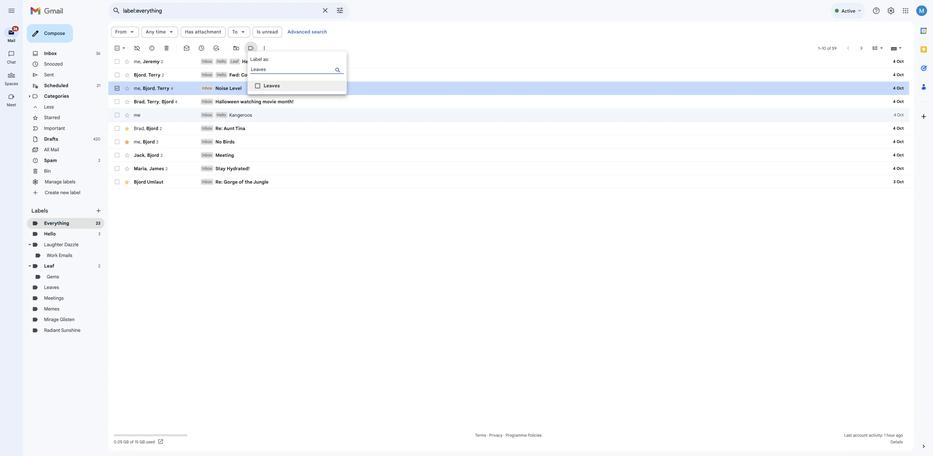 Task type: vqa. For each thing, say whether or not it's contained in the screenshot.
LinkedIn
no



Task type: locate. For each thing, give the bounding box(es) containing it.
1 row from the top
[[120, 76, 933, 91]]

inbox
[[49, 56, 63, 63], [225, 65, 236, 71], [225, 80, 236, 86], [225, 95, 236, 101], [225, 110, 236, 116], [225, 125, 236, 131], [225, 140, 236, 145], [225, 155, 236, 160], [225, 170, 236, 175], [225, 184, 236, 190]]

heading up spaces
[[0, 66, 25, 72]]

of
[[919, 51, 923, 56]]

inbox inside inbox noise level
[[225, 95, 236, 101]]

0 vertical spatial mail
[[8, 42, 17, 48]]

drafts link
[[49, 151, 65, 158]]

to button
[[253, 30, 278, 42]]

inbox halloween watching movie month!
[[225, 110, 326, 116]]

terry up "me , bjord , terry 4"
[[165, 80, 178, 86]]

, for me , jeremy 2
[[156, 65, 157, 71]]

terry
[[165, 80, 178, 86], [175, 95, 188, 101], [163, 110, 177, 116]]

bjord up maria , james 2
[[163, 169, 177, 175]]

leaves
[[293, 92, 311, 98], [49, 316, 66, 323]]

2 vertical spatial terry
[[163, 110, 177, 116]]

bjord down the me , jeremy 2
[[149, 80, 162, 86]]

watching
[[267, 110, 290, 116]]

1 heading from the top
[[0, 66, 25, 72]]

bjord for jack , bjord 2
[[163, 169, 177, 175]]

scheduled
[[49, 92, 76, 98]]

starred link
[[49, 128, 67, 134]]

1 vertical spatial brad
[[149, 139, 160, 146]]

brad down "me , bjord , terry 4"
[[149, 110, 161, 116]]

has
[[206, 32, 215, 39]]

3 me from the top
[[149, 125, 156, 131]]

2 right jeremy
[[179, 66, 181, 71]]

, for brad ,
[[160, 139, 161, 146]]

brad for brad , terry , bjord 4
[[149, 110, 161, 116]]

3 row from the top
[[120, 106, 933, 120]]

2 for me
[[179, 66, 181, 71]]

less button
[[30, 113, 116, 125]]

1 horizontal spatial leaves
[[293, 92, 311, 98]]

2 row from the top
[[120, 91, 933, 106]]

me inside hello row
[[149, 65, 156, 71]]

1 vertical spatial inbox link
[[223, 139, 933, 146]]

snoozed
[[49, 68, 70, 74]]

search in emails image
[[123, 5, 136, 19]]

2 brad from the top
[[149, 139, 160, 146]]

labels
[[35, 230, 53, 238]]

bjord , terry 2
[[149, 80, 182, 86]]

everything link
[[49, 245, 77, 251]]

inbox meeting
[[225, 169, 260, 176]]

me , bjord
[[149, 154, 172, 161]]

1 vertical spatial 4
[[194, 110, 197, 116]]

work
[[52, 281, 64, 287]]

important
[[49, 139, 72, 146]]

inbox inside inbox halloween watching movie month!
[[225, 110, 236, 116]]

2 inside maria , james 2
[[184, 185, 186, 190]]

0 vertical spatial 4
[[190, 95, 192, 101]]

hello row
[[120, 61, 933, 76]]

maria , james 2
[[149, 184, 186, 190]]

noise
[[239, 95, 254, 101]]

halloween
[[239, 110, 266, 116]]

2 inside the me , jeremy 2
[[179, 66, 181, 71]]

terry up brad , terry , bjord 4
[[175, 95, 188, 101]]

2 down '3'
[[109, 293, 112, 299]]

bjord
[[149, 80, 162, 86], [159, 95, 172, 101], [180, 110, 193, 116], [159, 154, 172, 161], [163, 169, 177, 175]]

spaces
[[5, 90, 20, 96]]

1 horizontal spatial 36
[[107, 57, 112, 62]]

brad ,
[[149, 139, 163, 146]]

Search in emails search field
[[120, 3, 388, 21]]

james
[[166, 184, 182, 190]]

me
[[149, 65, 156, 71], [149, 95, 156, 101], [149, 125, 156, 131], [149, 154, 156, 161]]

hello down halloween
[[241, 125, 251, 131]]

row
[[120, 76, 933, 91], [120, 91, 933, 106], [120, 106, 933, 120], [120, 135, 933, 150], [120, 150, 933, 165], [120, 165, 933, 180], [120, 180, 933, 195], [120, 195, 933, 210]]

36 up mail "heading"
[[15, 29, 19, 34]]

leaf down move to icon
[[256, 65, 265, 71]]

any
[[162, 32, 172, 39]]

is
[[285, 32, 290, 39]]

None checkbox
[[126, 50, 134, 57], [126, 65, 134, 72], [126, 94, 134, 102], [126, 109, 134, 117], [126, 154, 134, 161], [126, 169, 134, 176], [126, 184, 134, 191], [126, 50, 134, 57], [126, 65, 134, 72], [126, 94, 134, 102], [126, 109, 134, 117], [126, 154, 134, 161], [126, 169, 134, 176], [126, 184, 134, 191]]

,
[[156, 65, 157, 71], [162, 80, 163, 86], [156, 95, 157, 101], [172, 95, 173, 101], [161, 110, 162, 116], [177, 110, 178, 116], [160, 139, 161, 146], [156, 154, 157, 161], [161, 169, 162, 175], [163, 184, 164, 190]]

gmail image
[[33, 4, 74, 19]]

me for me
[[149, 125, 156, 131]]

0 horizontal spatial leaf
[[49, 293, 60, 299]]

0 vertical spatial terry
[[165, 80, 178, 86]]

all mail link
[[49, 163, 66, 170]]

less
[[49, 116, 60, 122]]

inbox inside inbox meeting
[[225, 170, 236, 175]]

hello link
[[49, 257, 62, 263]]

0 vertical spatial 36
[[15, 29, 19, 34]]

1 me from the top
[[149, 65, 156, 71]]

hello up coffee
[[269, 65, 282, 71]]

leaf down work
[[49, 293, 60, 299]]

brad
[[149, 110, 161, 116], [149, 139, 160, 146]]

scheduled link
[[49, 92, 76, 98]]

1 horizontal spatial leaf
[[256, 65, 265, 71]]

from button
[[123, 30, 154, 42]]

21
[[108, 92, 112, 98]]

sent link
[[49, 80, 60, 86]]

hello
[[269, 65, 282, 71], [241, 65, 251, 71], [241, 80, 251, 86], [241, 125, 251, 131], [49, 257, 62, 263]]

delete image
[[181, 50, 189, 57]]

create new label link
[[50, 211, 89, 217]]

spaces heading
[[0, 90, 25, 96]]

mail
[[8, 42, 17, 48], [56, 163, 66, 170]]

main content
[[120, 24, 933, 456]]

36 up 21
[[107, 57, 112, 62]]

0 horizontal spatial 4
[[190, 95, 192, 101]]

, for me , bjord
[[156, 154, 157, 161]]

all mail
[[49, 163, 66, 170]]

brad up me , bjord
[[149, 139, 160, 146]]

36 inside mail navigation
[[15, 29, 19, 34]]

me down bjord , terry 2
[[149, 95, 156, 101]]

2 up james
[[178, 170, 181, 175]]

0 horizontal spatial leaves
[[49, 316, 66, 323]]

7 row from the top
[[120, 180, 933, 195]]

0 horizontal spatial mail
[[8, 42, 17, 48]]

2
[[179, 66, 181, 71], [180, 80, 182, 86], [178, 170, 181, 175], [109, 176, 112, 181], [184, 185, 186, 190], [109, 293, 112, 299]]

36
[[15, 29, 19, 34], [107, 57, 112, 62]]

mark as read image
[[204, 50, 211, 57]]

month!
[[308, 110, 326, 116]]

bjord down "me , bjord , terry 4"
[[180, 110, 193, 116]]

1 brad from the top
[[149, 110, 161, 116]]

spam link
[[49, 175, 63, 182]]

bjord up the "jack , bjord 2"
[[159, 154, 172, 161]]

emails
[[65, 281, 80, 287]]

inbox inside me row
[[225, 125, 236, 131]]

0 vertical spatial leaf
[[256, 65, 265, 71]]

more image
[[290, 50, 297, 57]]

me up the jack
[[149, 154, 156, 161]]

0 horizontal spatial 36
[[15, 29, 19, 34]]

0 vertical spatial brad
[[149, 110, 161, 116]]

leaves down gems
[[49, 316, 66, 323]]

terry down "me , bjord , terry 4"
[[163, 110, 177, 116]]

me down remove label "everything" image
[[149, 65, 156, 71]]

hello inside me row
[[241, 125, 251, 131]]

fwd: coffee break?
[[255, 80, 304, 86]]

terry for ,
[[163, 110, 177, 116]]

advanced
[[319, 32, 345, 39]]

meeting
[[239, 169, 260, 176]]

1 horizontal spatial mail
[[56, 163, 66, 170]]

brad for brad ,
[[149, 139, 160, 146]]

leaf inside hello row
[[256, 65, 265, 71]]

0 vertical spatial heading
[[0, 66, 25, 72]]

mail down 36 link
[[8, 42, 17, 48]]

me up brad ,
[[149, 125, 156, 131]]

1 vertical spatial heading
[[0, 114, 25, 120]]

row containing maria
[[120, 180, 933, 195]]

0 vertical spatial inbox link
[[49, 56, 63, 63]]

4 inside brad , terry , bjord 4
[[194, 110, 197, 116]]

heading
[[0, 66, 25, 72], [0, 114, 25, 120]]

leaves down break? on the left top
[[293, 92, 311, 98]]

2 up "me , bjord , terry 4"
[[180, 80, 182, 86]]

4 inside "me , bjord , terry 4"
[[190, 95, 192, 101]]

2 for jack
[[178, 170, 181, 175]]

2 inside bjord , terry 2
[[180, 80, 182, 86]]

2 me from the top
[[149, 95, 156, 101]]

1 vertical spatial leaf
[[49, 293, 60, 299]]

jeremy
[[159, 65, 177, 71]]

inbox inside inbox stay hydrated!
[[225, 184, 236, 190]]

2 vertical spatial inbox link
[[223, 154, 933, 161]]

4 row from the top
[[120, 135, 933, 150]]

search
[[346, 32, 363, 39]]

heading down spaces heading
[[0, 114, 25, 120]]

None checkbox
[[126, 80, 134, 87], [126, 124, 134, 132], [126, 139, 134, 146], [126, 198, 134, 206], [126, 80, 134, 87], [126, 124, 134, 132], [126, 139, 134, 146], [126, 198, 134, 206]]

2 for maria
[[184, 185, 186, 190]]

36 link
[[4, 28, 22, 42]]

is unread button
[[281, 30, 313, 42]]

leaf
[[256, 65, 265, 71], [49, 293, 60, 299]]

bjord down bjord , terry 2
[[159, 95, 172, 101]]

2 right james
[[184, 185, 186, 190]]

, inside hello row
[[156, 65, 157, 71]]

fwd:
[[255, 80, 267, 86]]

2 inside the "jack , bjord 2"
[[178, 170, 181, 175]]

meetings
[[49, 328, 71, 335]]

me inside me row
[[149, 125, 156, 131]]

4 me from the top
[[149, 154, 156, 161]]

1 vertical spatial 36
[[107, 57, 112, 62]]

hello left the fwd:
[[241, 80, 251, 86]]

1 horizontal spatial 4
[[194, 110, 197, 116]]

1 vertical spatial mail
[[56, 163, 66, 170]]

me , bjord , terry 4
[[149, 95, 192, 101]]

inbox link
[[49, 56, 63, 63], [223, 139, 933, 146], [223, 154, 933, 161]]

mail right all
[[56, 163, 66, 170]]

2 down 420
[[109, 176, 112, 181]]

6 row from the top
[[120, 165, 933, 180]]

4 for bjord
[[194, 110, 197, 116]]



Task type: describe. For each thing, give the bounding box(es) containing it.
clear search image
[[354, 4, 369, 19]]

labels heading
[[35, 230, 106, 238]]

brad , terry , bjord 4
[[149, 110, 197, 116]]

snoozed link
[[49, 68, 70, 74]]

inbox inside hello row
[[225, 65, 236, 71]]

, for brad , terry , bjord 4
[[161, 110, 162, 116]]

starred
[[49, 128, 67, 134]]

hello up laughter
[[49, 257, 62, 263]]

advanced search options image
[[370, 4, 385, 19]]

report spam image
[[165, 50, 172, 57]]

everything
[[49, 245, 77, 251]]

Label-as menu open text field
[[278, 73, 396, 82]]

sent
[[49, 80, 60, 86]]

create
[[50, 211, 66, 217]]

leaf link
[[49, 293, 60, 299]]

laughter
[[49, 269, 70, 275]]

bjord for me , bjord , terry 4
[[159, 95, 172, 101]]

me for me , jeremy 2
[[149, 65, 156, 71]]

advanced search
[[319, 32, 363, 39]]

59
[[924, 51, 929, 56]]

compose button
[[30, 27, 81, 48]]

10 of 59
[[913, 51, 929, 56]]

me for me , bjord , terry 4
[[149, 95, 156, 101]]

inbox stay hydrated!
[[225, 184, 277, 190]]

1 vertical spatial terry
[[175, 95, 188, 101]]

add to tasks image
[[236, 50, 244, 57]]

has attachment
[[206, 32, 246, 39]]

time
[[173, 32, 184, 39]]

10
[[913, 51, 918, 56]]

work emails link
[[52, 281, 80, 287]]

is unread
[[285, 32, 309, 39]]

bjord for me , bjord
[[159, 154, 172, 161]]

snooze image
[[220, 50, 227, 57]]

movie
[[292, 110, 307, 116]]

to
[[258, 32, 264, 39]]

mail navigation
[[0, 24, 26, 456]]

label
[[78, 211, 89, 217]]

0 vertical spatial leaves
[[293, 92, 311, 98]]

jack , bjord 2
[[149, 169, 181, 175]]

row containing jack
[[120, 165, 933, 180]]

, for maria , james 2
[[163, 184, 164, 190]]

advanced search button
[[316, 29, 366, 42]]

unread
[[291, 32, 309, 39]]

row containing bjord
[[120, 76, 933, 91]]

main content containing maria
[[120, 24, 933, 456]]

bin link
[[49, 187, 57, 193]]

all
[[49, 163, 55, 170]]

work emails
[[52, 281, 80, 287]]

mail inside "heading"
[[8, 42, 17, 48]]

jack
[[149, 169, 161, 175]]

leaves link
[[49, 316, 66, 323]]

, for bjord , terry 2
[[162, 80, 163, 86]]

gems
[[52, 304, 66, 311]]

bin
[[49, 187, 57, 193]]

2 heading from the top
[[0, 114, 25, 120]]

important link
[[49, 139, 72, 146]]

hydrated!
[[252, 184, 277, 190]]

mail heading
[[0, 42, 25, 48]]

1 vertical spatial leaves
[[49, 316, 66, 323]]

maria
[[149, 184, 163, 190]]

break?
[[286, 80, 304, 86]]

, for jack , bjord 2
[[161, 169, 162, 175]]

stay
[[239, 184, 251, 190]]

remove label "everything" image
[[149, 50, 156, 57]]

inbox noise level
[[225, 95, 269, 101]]

meetings link
[[49, 328, 71, 335]]

coffee
[[268, 80, 285, 86]]

me for me , bjord
[[149, 154, 156, 161]]

attachment
[[216, 32, 246, 39]]

me , jeremy 2
[[149, 65, 181, 71]]

, for me , bjord , terry 4
[[156, 95, 157, 101]]

create new label
[[50, 211, 89, 217]]

4 for terry
[[190, 95, 192, 101]]

new
[[67, 211, 77, 217]]

categories link
[[49, 104, 77, 110]]

hello down add to tasks icon
[[241, 65, 251, 71]]

from
[[128, 32, 141, 39]]

labels image
[[275, 50, 282, 57]]

420
[[104, 152, 112, 157]]

Search in emails text field
[[137, 8, 352, 16]]

move to image
[[259, 50, 266, 57]]

spam
[[49, 175, 63, 182]]

23
[[106, 245, 112, 251]]

drafts
[[49, 151, 65, 158]]

categories
[[49, 104, 77, 110]]

me row
[[120, 120, 933, 135]]

8 row from the top
[[120, 195, 933, 210]]

has attachment button
[[201, 30, 250, 42]]

5 row from the top
[[120, 150, 933, 165]]

3
[[109, 257, 112, 263]]

dazzle
[[72, 269, 87, 275]]

terry for 2
[[165, 80, 178, 86]]

level
[[255, 95, 269, 101]]

compose
[[49, 34, 72, 40]]

laughter dazzle
[[49, 269, 87, 275]]

2 for bjord
[[180, 80, 182, 86]]

main menu image
[[8, 7, 17, 16]]

any time
[[162, 32, 184, 39]]

any time button
[[157, 30, 198, 42]]

gems link
[[52, 304, 66, 311]]



